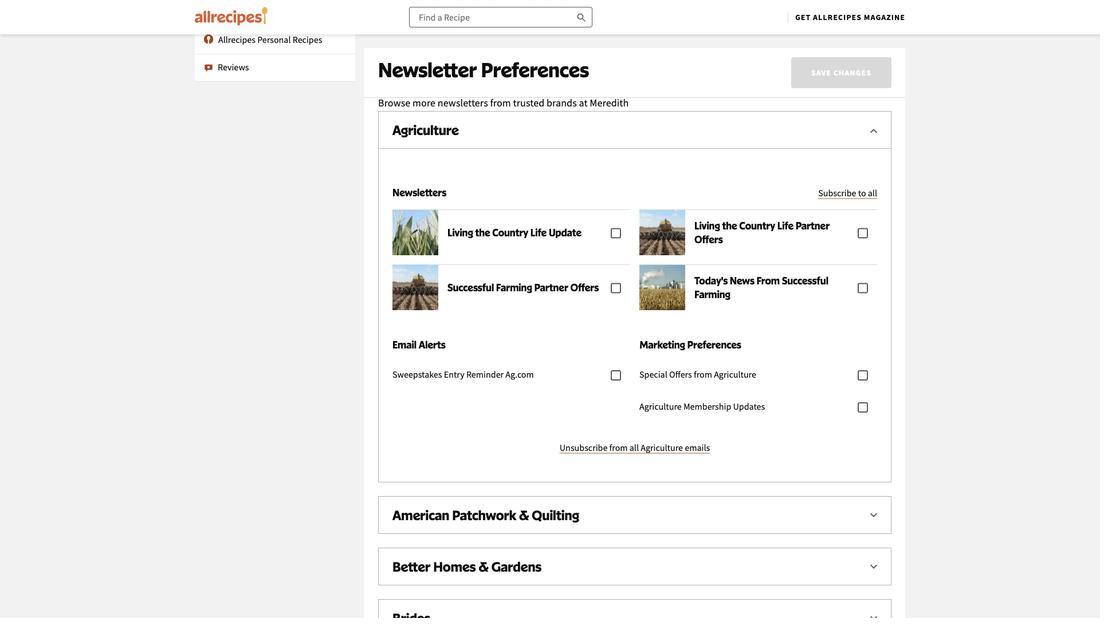 Task type: vqa. For each thing, say whether or not it's contained in the screenshot.
rightmost from
yes



Task type: describe. For each thing, give the bounding box(es) containing it.
marketing
[[639, 339, 685, 351]]

to
[[858, 187, 866, 199]]

newsletter
[[378, 57, 477, 82]]

magazine
[[864, 12, 905, 22]]

successful farming partner offers image
[[392, 265, 438, 311]]

living the country life partner offers
[[694, 220, 830, 246]]

more
[[378, 61, 426, 86]]

1 vertical spatial from
[[694, 369, 712, 380]]

unsubscribe
[[560, 442, 608, 454]]

news
[[730, 275, 754, 287]]

get
[[795, 12, 811, 22]]

trusted
[[513, 97, 544, 109]]

country for partner
[[739, 220, 775, 232]]

allrecipes personal recipes link
[[195, 26, 355, 54]]

0 horizontal spatial successful
[[447, 282, 494, 294]]

email alerts
[[392, 339, 446, 351]]

recipes
[[293, 34, 322, 46]]

country for update
[[492, 227, 528, 239]]

special
[[639, 369, 667, 380]]

gardens
[[491, 559, 542, 575]]

successful farming partner offers
[[447, 282, 599, 294]]

life for update
[[530, 227, 547, 239]]

life for partner
[[777, 220, 794, 232]]

& for homes
[[478, 559, 489, 575]]

from
[[757, 275, 780, 287]]

successful inside today's news from successful farming
[[782, 275, 828, 287]]

living for living the country life update
[[447, 227, 473, 239]]

patchwork
[[452, 507, 516, 524]]

updates
[[733, 401, 765, 413]]

all for from
[[630, 442, 639, 454]]

today's
[[694, 275, 728, 287]]

saved
[[218, 7, 241, 18]]

chevron image for agriculture
[[867, 124, 881, 138]]

1 chevron image from the top
[[867, 509, 881, 523]]

entry
[[444, 369, 465, 380]]

preferences for marketing preferences
[[687, 339, 741, 351]]

offers inside living the country life partner offers
[[694, 233, 723, 246]]

partner inside living the country life partner offers
[[796, 220, 830, 232]]

marketing preferences
[[639, 339, 741, 351]]

brands
[[547, 97, 577, 109]]

& for patchwork
[[519, 507, 529, 524]]

reviews
[[218, 62, 249, 73]]

2 vertical spatial offers
[[669, 369, 692, 380]]

alerts
[[419, 339, 446, 351]]

items
[[243, 7, 264, 18]]



Task type: locate. For each thing, give the bounding box(es) containing it.
&
[[266, 7, 272, 18], [519, 507, 529, 524], [478, 559, 489, 575]]

living right living the country life partner offers image
[[694, 220, 720, 232]]

0 horizontal spatial life
[[530, 227, 547, 239]]

1 vertical spatial &
[[519, 507, 529, 524]]

0 horizontal spatial living
[[447, 227, 473, 239]]

allrecipes right get
[[813, 12, 862, 22]]

newsletters
[[431, 61, 538, 86], [392, 186, 446, 199]]

homes
[[433, 559, 476, 575]]

chevron image for better homes & gardens
[[867, 561, 881, 575]]

0 horizontal spatial &
[[266, 7, 272, 18]]

sweepstakes
[[392, 369, 442, 380]]

today's news from successful farming image
[[639, 265, 685, 311]]

american
[[392, 507, 449, 524]]

unsubscribe from all agriculture emails
[[560, 442, 710, 454]]

agriculture
[[392, 122, 459, 138], [714, 369, 756, 380], [639, 401, 682, 413], [641, 442, 683, 454]]

better
[[392, 559, 430, 575]]

newsletters up browse more newsletters from trusted brands at meredith
[[431, 61, 538, 86]]

partner
[[796, 220, 830, 232], [534, 282, 568, 294]]

0 horizontal spatial all
[[630, 442, 639, 454]]

1 vertical spatial preferences
[[687, 339, 741, 351]]

0 vertical spatial chevron image
[[867, 124, 881, 138]]

personal
[[257, 34, 291, 46]]

living the country life partner offers image
[[639, 210, 685, 256]]

agriculture left "emails"
[[641, 442, 683, 454]]

reminder
[[466, 369, 504, 380]]

2 chevron image from the top
[[867, 612, 881, 619]]

unsubscribe from all agriculture emails link
[[560, 442, 710, 454]]

1 horizontal spatial preferences
[[687, 339, 741, 351]]

& right items
[[266, 7, 272, 18]]

subscribe to all link
[[818, 186, 877, 201]]

from left trusted
[[490, 97, 511, 109]]

at
[[579, 97, 588, 109]]

today's news from successful farming
[[694, 275, 828, 301]]

farming down the "living the country life update"
[[496, 282, 532, 294]]

chevron image
[[867, 509, 881, 523], [867, 612, 881, 619]]

0 vertical spatial from
[[490, 97, 511, 109]]

preferences up trusted
[[481, 57, 589, 82]]

life
[[777, 220, 794, 232], [530, 227, 547, 239]]

preferences for newsletter preferences
[[481, 57, 589, 82]]

allrecipes
[[813, 12, 862, 22], [218, 34, 256, 46]]

0 horizontal spatial partner
[[534, 282, 568, 294]]

0 horizontal spatial preferences
[[481, 57, 589, 82]]

subscribe to all
[[818, 187, 877, 199]]

sweepstakes entry reminder ag.com
[[392, 369, 534, 380]]

0 horizontal spatial farming
[[496, 282, 532, 294]]

allrecipes up the reviews
[[218, 34, 256, 46]]

2 horizontal spatial from
[[694, 369, 712, 380]]

0 vertical spatial &
[[266, 7, 272, 18]]

2 vertical spatial &
[[478, 559, 489, 575]]

farming down today's
[[694, 288, 730, 301]]

email
[[392, 339, 417, 351]]

all
[[868, 187, 877, 199], [630, 442, 639, 454]]

successful right from
[[782, 275, 828, 287]]

country inside living the country life partner offers
[[739, 220, 775, 232]]

1 horizontal spatial life
[[777, 220, 794, 232]]

all for to
[[868, 187, 877, 199]]

from
[[490, 97, 511, 109], [694, 369, 712, 380], [609, 442, 628, 454]]

1 horizontal spatial partner
[[796, 220, 830, 232]]

agriculture down special
[[639, 401, 682, 413]]

1 vertical spatial allrecipes
[[218, 34, 256, 46]]

living
[[694, 220, 720, 232], [447, 227, 473, 239]]

living right 'living the country life update' image in the top left of the page
[[447, 227, 473, 239]]

0 vertical spatial chevron image
[[867, 509, 881, 523]]

quilting
[[532, 507, 579, 524]]

newsletters up 'living the country life update' image in the top left of the page
[[392, 186, 446, 199]]

get allrecipes magazine
[[795, 12, 905, 22]]

1 chevron image from the top
[[867, 124, 881, 138]]

country left update
[[492, 227, 528, 239]]

partner down subscribe
[[796, 220, 830, 232]]

ag.com
[[506, 369, 534, 380]]

& for items
[[266, 7, 272, 18]]

the for living the country life partner offers
[[722, 220, 737, 232]]

0 vertical spatial all
[[868, 187, 877, 199]]

1 vertical spatial all
[[630, 442, 639, 454]]

the
[[722, 220, 737, 232], [475, 227, 490, 239]]

successful
[[782, 275, 828, 287], [447, 282, 494, 294]]

1 vertical spatial partner
[[534, 282, 568, 294]]

1 horizontal spatial all
[[868, 187, 877, 199]]

meredith
[[590, 97, 629, 109]]

country
[[739, 220, 775, 232], [492, 227, 528, 239]]

1 horizontal spatial successful
[[782, 275, 828, 287]]

preferences
[[481, 57, 589, 82], [687, 339, 741, 351]]

life inside living the country life partner offers
[[777, 220, 794, 232]]

preferences up special offers from agriculture
[[687, 339, 741, 351]]

1 vertical spatial chevron image
[[867, 561, 881, 575]]

agriculture membership updates
[[639, 401, 765, 413]]

0 vertical spatial partner
[[796, 220, 830, 232]]

country up from
[[739, 220, 775, 232]]

farming inside today's news from successful farming
[[694, 288, 730, 301]]

2 chevron image from the top
[[867, 561, 881, 575]]

1 horizontal spatial offers
[[669, 369, 692, 380]]

update
[[549, 227, 582, 239]]

farming
[[496, 282, 532, 294], [694, 288, 730, 301]]

from up agriculture membership updates
[[694, 369, 712, 380]]

the inside living the country life partner offers
[[722, 220, 737, 232]]

the for living the country life update
[[475, 227, 490, 239]]

partner down update
[[534, 282, 568, 294]]

1 horizontal spatial allrecipes
[[813, 12, 862, 22]]

1 horizontal spatial country
[[739, 220, 775, 232]]

1 horizontal spatial living
[[694, 220, 720, 232]]

1 horizontal spatial farming
[[694, 288, 730, 301]]

get allrecipes magazine link
[[795, 12, 905, 22]]

living inside living the country life partner offers
[[694, 220, 720, 232]]

living for living the country life partner offers
[[694, 220, 720, 232]]

2 horizontal spatial &
[[519, 507, 529, 524]]

agriculture up updates
[[714, 369, 756, 380]]

0 horizontal spatial from
[[490, 97, 511, 109]]

american patchwork & quilting
[[392, 507, 579, 524]]

0 vertical spatial offers
[[694, 233, 723, 246]]

newsletter preferences
[[378, 57, 589, 82]]

1 vertical spatial newsletters
[[392, 186, 446, 199]]

membership
[[684, 401, 731, 413]]

0 horizontal spatial country
[[492, 227, 528, 239]]

emails
[[685, 442, 710, 454]]

1 horizontal spatial the
[[722, 220, 737, 232]]

collections
[[274, 7, 316, 18]]

& left quilting
[[519, 507, 529, 524]]

1 horizontal spatial &
[[478, 559, 489, 575]]

better homes & gardens
[[392, 559, 542, 575]]

0 vertical spatial allrecipes
[[813, 12, 862, 22]]

0 horizontal spatial the
[[475, 227, 490, 239]]

from right unsubscribe
[[609, 442, 628, 454]]

& right homes on the left of the page
[[478, 559, 489, 575]]

living the country life update
[[447, 227, 582, 239]]

more newsletters
[[378, 61, 538, 86]]

chevron image
[[867, 124, 881, 138], [867, 561, 881, 575]]

saved items & collections
[[218, 7, 316, 18]]

all right to
[[868, 187, 877, 199]]

subscribe
[[818, 187, 856, 199]]

1 vertical spatial chevron image
[[867, 612, 881, 619]]

saved items & collections link
[[195, 0, 355, 26]]

0 horizontal spatial allrecipes
[[218, 34, 256, 46]]

all right unsubscribe
[[630, 442, 639, 454]]

agriculture down the more
[[392, 122, 459, 138]]

successful right the successful farming partner offers image
[[447, 282, 494, 294]]

2 vertical spatial from
[[609, 442, 628, 454]]

0 vertical spatial newsletters
[[431, 61, 538, 86]]

browse
[[378, 97, 410, 109]]

browse more newsletters from trusted brands at meredith
[[378, 97, 629, 109]]

0 horizontal spatial offers
[[570, 282, 599, 294]]

0 vertical spatial preferences
[[481, 57, 589, 82]]

newsletters
[[438, 97, 488, 109]]

1 vertical spatial offers
[[570, 282, 599, 294]]

allrecipes personal recipes
[[218, 34, 322, 46]]

more
[[413, 97, 436, 109]]

reviews link
[[195, 54, 355, 81]]

Search text field
[[409, 7, 592, 28]]

1 horizontal spatial from
[[609, 442, 628, 454]]

living the country life update image
[[392, 210, 438, 256]]

offers
[[694, 233, 723, 246], [570, 282, 599, 294], [669, 369, 692, 380]]

special offers from agriculture
[[639, 369, 756, 380]]

2 horizontal spatial offers
[[694, 233, 723, 246]]



